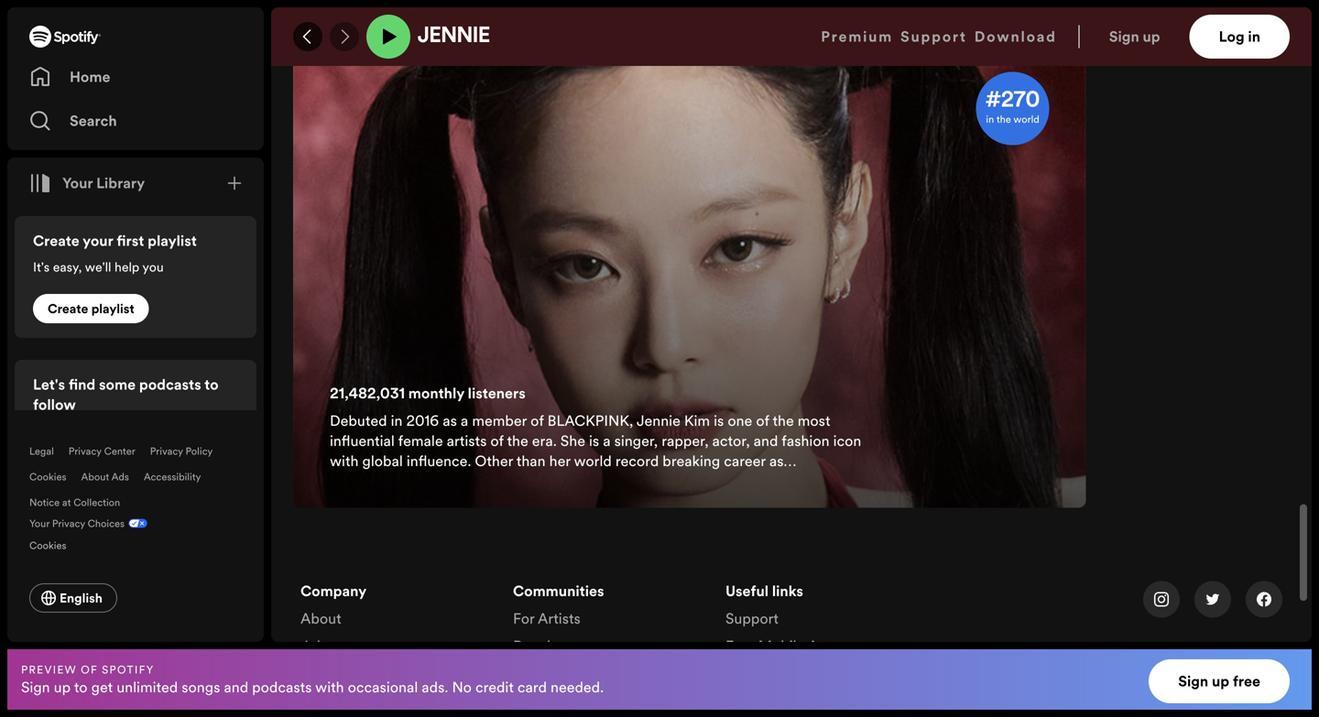 Task type: vqa. For each thing, say whether or not it's contained in the screenshot.
Happy Hits! link
no



Task type: locate. For each thing, give the bounding box(es) containing it.
cookies link up notice
[[29, 470, 66, 484]]

to up policy
[[205, 375, 219, 395]]

0 horizontal spatial playlist
[[91, 300, 134, 318]]

0 horizontal spatial your
[[29, 517, 50, 531]]

0 horizontal spatial about
[[81, 470, 109, 484]]

card
[[518, 678, 547, 698]]

1 horizontal spatial support
[[901, 27, 968, 47]]

1 cookies from the top
[[29, 470, 66, 484]]

1 vertical spatial about
[[301, 609, 342, 629]]

0 vertical spatial cookies
[[29, 470, 66, 484]]

podcasts inside let's find some podcasts to follow
[[139, 375, 201, 395]]

your library
[[62, 173, 145, 193]]

mobile
[[759, 637, 805, 657]]

privacy up about ads link
[[69, 445, 102, 458]]

up left free
[[1213, 672, 1230, 692]]

notice at collection
[[29, 496, 120, 510]]

top bar and user menu element
[[271, 7, 1313, 66]]

find
[[69, 375, 96, 395]]

company about jobs
[[301, 582, 367, 657]]

1 horizontal spatial list
[[513, 582, 704, 718]]

cookies down your privacy choices
[[29, 539, 66, 553]]

0 horizontal spatial in
[[987, 112, 995, 126]]

up left of
[[54, 678, 71, 698]]

0 vertical spatial create
[[33, 231, 79, 251]]

1 vertical spatial your
[[29, 517, 50, 531]]

podcasts right the "some" on the bottom left
[[139, 375, 201, 395]]

accessibility link
[[144, 470, 201, 484]]

1 horizontal spatial playlist
[[148, 231, 197, 251]]

0 horizontal spatial support
[[726, 609, 779, 629]]

useful links support free mobile app
[[726, 582, 836, 657]]

sign up
[[1110, 27, 1161, 47]]

cookies inside the 'cookies' "link"
[[29, 539, 66, 553]]

create up easy, at top left
[[33, 231, 79, 251]]

sign for sign up
[[1110, 27, 1140, 47]]

privacy center link
[[69, 445, 135, 458]]

twitter image
[[1206, 593, 1221, 607]]

0 vertical spatial podcasts
[[139, 375, 201, 395]]

1 horizontal spatial your
[[62, 173, 93, 193]]

1 vertical spatial in
[[987, 112, 995, 126]]

0 horizontal spatial to
[[74, 678, 88, 698]]

in
[[1249, 27, 1261, 47], [987, 112, 995, 126]]

in left the
[[987, 112, 995, 126]]

0 vertical spatial about
[[81, 470, 109, 484]]

about inside company about jobs
[[301, 609, 342, 629]]

1 vertical spatial support
[[726, 609, 779, 629]]

sign for sign up free
[[1179, 672, 1209, 692]]

let's
[[33, 375, 65, 395]]

cookies link down your privacy choices
[[29, 534, 81, 555]]

monthly
[[409, 384, 465, 404]]

with
[[315, 678, 344, 698]]

to left get
[[74, 678, 88, 698]]

sign inside top bar and user menu element
[[1110, 27, 1140, 47]]

0 horizontal spatial up
[[54, 678, 71, 698]]

you
[[142, 258, 164, 276]]

2 horizontal spatial sign
[[1179, 672, 1209, 692]]

links
[[773, 582, 804, 602]]

0 horizontal spatial list
[[301, 582, 491, 684]]

create inside "create your first playlist it's easy, we'll help you"
[[33, 231, 79, 251]]

up for sign up free
[[1213, 672, 1230, 692]]

2 list from the left
[[513, 582, 704, 718]]

privacy
[[69, 445, 102, 458], [150, 445, 183, 458], [52, 517, 85, 531]]

communities
[[513, 582, 605, 602]]

your for your library
[[62, 173, 93, 193]]

listeners
[[468, 384, 526, 404]]

privacy down at
[[52, 517, 85, 531]]

0 vertical spatial cookies link
[[29, 470, 66, 484]]

cookies up notice
[[29, 470, 66, 484]]

0 vertical spatial your
[[62, 173, 93, 193]]

in right log
[[1249, 27, 1261, 47]]

1 vertical spatial cookies link
[[29, 534, 81, 555]]

0 vertical spatial playlist
[[148, 231, 197, 251]]

0 vertical spatial to
[[205, 375, 219, 395]]

preview of spotify sign up to get unlimited songs and podcasts with occasional ads. no credit card needed.
[[21, 662, 604, 698]]

sign inside preview of spotify sign up to get unlimited songs and podcasts with occasional ads. no credit card needed.
[[21, 678, 50, 698]]

1 horizontal spatial up
[[1143, 27, 1161, 47]]

cookies for 1st the 'cookies' "link" from the bottom
[[29, 539, 66, 553]]

support right premium
[[901, 27, 968, 47]]

your library button
[[22, 165, 152, 202]]

playlist inside button
[[91, 300, 134, 318]]

0 horizontal spatial sign
[[21, 678, 50, 698]]

your left library
[[62, 173, 93, 193]]

instagram image
[[1155, 593, 1170, 607]]

1 vertical spatial cookies
[[29, 539, 66, 553]]

library
[[96, 173, 145, 193]]

to
[[205, 375, 219, 395], [74, 678, 88, 698]]

0 vertical spatial in
[[1249, 27, 1261, 47]]

up
[[1143, 27, 1161, 47], [1213, 672, 1230, 692], [54, 678, 71, 698]]

3 list from the left
[[726, 582, 917, 664]]

2 horizontal spatial list
[[726, 582, 917, 664]]

it's
[[33, 258, 50, 276]]

create inside button
[[48, 300, 88, 318]]

privacy policy
[[150, 445, 213, 458]]

list containing communities
[[513, 582, 704, 718]]

spotify
[[102, 662, 155, 678]]

1 list from the left
[[301, 582, 491, 684]]

choices
[[88, 517, 125, 531]]

1 horizontal spatial about
[[301, 609, 342, 629]]

1 horizontal spatial podcasts
[[252, 678, 312, 698]]

easy,
[[53, 258, 82, 276]]

for artists link
[[513, 609, 581, 637]]

go back image
[[301, 29, 315, 44]]

up inside top bar and user menu element
[[1143, 27, 1161, 47]]

2 horizontal spatial up
[[1213, 672, 1230, 692]]

privacy up accessibility
[[150, 445, 183, 458]]

main element
[[7, 7, 264, 643]]

create down easy, at top left
[[48, 300, 88, 318]]

playlist up you
[[148, 231, 197, 251]]

developers
[[513, 637, 588, 657]]

1 cookies link from the top
[[29, 470, 66, 484]]

1 vertical spatial to
[[74, 678, 88, 698]]

support inside top bar and user menu element
[[901, 27, 968, 47]]

support down useful
[[726, 609, 779, 629]]

app
[[808, 637, 836, 657]]

1 vertical spatial playlist
[[91, 300, 134, 318]]

2 cookies from the top
[[29, 539, 66, 553]]

about ads link
[[81, 470, 129, 484]]

playlist down the help
[[91, 300, 134, 318]]

1 horizontal spatial sign
[[1110, 27, 1140, 47]]

playlist inside "create your first playlist it's easy, we'll help you"
[[148, 231, 197, 251]]

about
[[81, 470, 109, 484], [301, 609, 342, 629]]

let's find some podcasts to follow
[[33, 375, 219, 415]]

create playlist button
[[33, 294, 149, 324]]

1 vertical spatial podcasts
[[252, 678, 312, 698]]

go forward image
[[337, 29, 352, 44]]

0 vertical spatial support
[[901, 27, 968, 47]]

some
[[99, 375, 136, 395]]

legal
[[29, 445, 54, 458]]

sign
[[1110, 27, 1140, 47], [1179, 672, 1209, 692], [21, 678, 50, 698]]

log
[[1220, 27, 1245, 47]]

create for playlist
[[48, 300, 88, 318]]

playlist
[[148, 231, 197, 251], [91, 300, 134, 318]]

podcasts right and
[[252, 678, 312, 698]]

log in button
[[1190, 15, 1291, 59]]

support inside useful links support free mobile app
[[726, 609, 779, 629]]

your inside button
[[62, 173, 93, 193]]

up left log
[[1143, 27, 1161, 47]]

your down notice
[[29, 517, 50, 531]]

1 horizontal spatial to
[[205, 375, 219, 395]]

about link
[[301, 609, 342, 637]]

get
[[91, 678, 113, 698]]

list
[[301, 582, 491, 684], [513, 582, 704, 718], [726, 582, 917, 664]]

about left ads
[[81, 470, 109, 484]]

about up jobs
[[301, 609, 342, 629]]

premium
[[821, 27, 894, 47]]

0 horizontal spatial podcasts
[[139, 375, 201, 395]]

cookies link
[[29, 470, 66, 484], [29, 534, 81, 555]]

privacy for privacy center
[[69, 445, 102, 458]]

1 horizontal spatial in
[[1249, 27, 1261, 47]]

jobs link
[[301, 637, 332, 664]]

1 vertical spatial create
[[48, 300, 88, 318]]



Task type: describe. For each thing, give the bounding box(es) containing it.
first
[[117, 231, 144, 251]]

the
[[997, 112, 1012, 126]]

270
[[1002, 90, 1040, 112]]

of
[[81, 662, 98, 678]]

free
[[726, 637, 755, 657]]

credit
[[476, 678, 514, 698]]

2 cookies link from the top
[[29, 534, 81, 555]]

jobs
[[301, 637, 332, 657]]

ads.
[[422, 678, 449, 698]]

list containing company
[[301, 582, 491, 684]]

needed.
[[551, 678, 604, 698]]

preview
[[21, 662, 77, 678]]

for
[[513, 609, 535, 629]]

facebook image
[[1258, 593, 1272, 607]]

create for your
[[33, 231, 79, 251]]

in inside # 270 in the world
[[987, 112, 995, 126]]

up for sign up
[[1143, 27, 1161, 47]]

create playlist
[[48, 300, 134, 318]]

home link
[[29, 59, 242, 95]]

privacy for privacy policy
[[150, 445, 183, 458]]

privacy center
[[69, 445, 135, 458]]

about ads
[[81, 470, 129, 484]]

sign up free
[[1179, 672, 1261, 692]]

world
[[1014, 112, 1040, 126]]

your for your privacy choices
[[29, 517, 50, 531]]

company
[[301, 582, 367, 602]]

no
[[452, 678, 472, 698]]

we'll
[[85, 258, 111, 276]]

21,482,031
[[330, 384, 405, 404]]

english
[[60, 590, 103, 607]]

ads
[[111, 470, 129, 484]]

follow
[[33, 395, 76, 415]]

communities for artists developers
[[513, 582, 605, 657]]

center
[[104, 445, 135, 458]]

artists
[[538, 609, 581, 629]]

useful
[[726, 582, 769, 602]]

21,482,031 monthly listeners
[[330, 384, 526, 404]]

download button
[[975, 15, 1057, 59]]

in inside button
[[1249, 27, 1261, 47]]

list containing useful links
[[726, 582, 917, 664]]

log in
[[1220, 27, 1261, 47]]

policy
[[186, 445, 213, 458]]

to inside preview of spotify sign up to get unlimited songs and podcasts with occasional ads. no credit card needed.
[[74, 678, 88, 698]]

songs
[[182, 678, 220, 698]]

english button
[[29, 584, 117, 613]]

search link
[[29, 103, 242, 139]]

about inside main element
[[81, 470, 109, 484]]

support link
[[726, 609, 779, 637]]

notice at collection link
[[29, 496, 120, 510]]

collection
[[74, 496, 120, 510]]

support button
[[901, 15, 968, 59]]

spotify image
[[29, 26, 101, 48]]

premium support download
[[821, 27, 1057, 47]]

sign up free button
[[1150, 660, 1291, 704]]

your
[[83, 231, 113, 251]]

#
[[986, 90, 1002, 112]]

free
[[1234, 672, 1261, 692]]

cookies for 1st the 'cookies' "link" from the top
[[29, 470, 66, 484]]

podcasts inside preview of spotify sign up to get unlimited songs and podcasts with occasional ads. no credit card needed.
[[252, 678, 312, 698]]

up inside preview of spotify sign up to get unlimited songs and podcasts with occasional ads. no credit card needed.
[[54, 678, 71, 698]]

free mobile app link
[[726, 637, 836, 664]]

accessibility
[[144, 470, 201, 484]]

jennie
[[418, 26, 490, 48]]

# 270 in the world
[[986, 90, 1040, 126]]

home
[[70, 67, 110, 87]]

california consumer privacy act (ccpa) opt-out icon image
[[125, 517, 148, 534]]

and
[[224, 678, 249, 698]]

premium button
[[821, 15, 894, 59]]

help
[[115, 258, 140, 276]]

to inside let's find some podcasts to follow
[[205, 375, 219, 395]]

search
[[70, 111, 117, 131]]

privacy policy link
[[150, 445, 213, 458]]

sign up button
[[1102, 15, 1190, 59]]

your privacy choices
[[29, 517, 125, 531]]

at
[[62, 496, 71, 510]]

legal link
[[29, 445, 54, 458]]

developers link
[[513, 637, 588, 664]]

unlimited
[[117, 678, 178, 698]]

occasional
[[348, 678, 418, 698]]

notice
[[29, 496, 60, 510]]

create your first playlist it's easy, we'll help you
[[33, 231, 197, 276]]

your privacy choices button
[[29, 517, 125, 531]]

download
[[975, 27, 1057, 47]]



